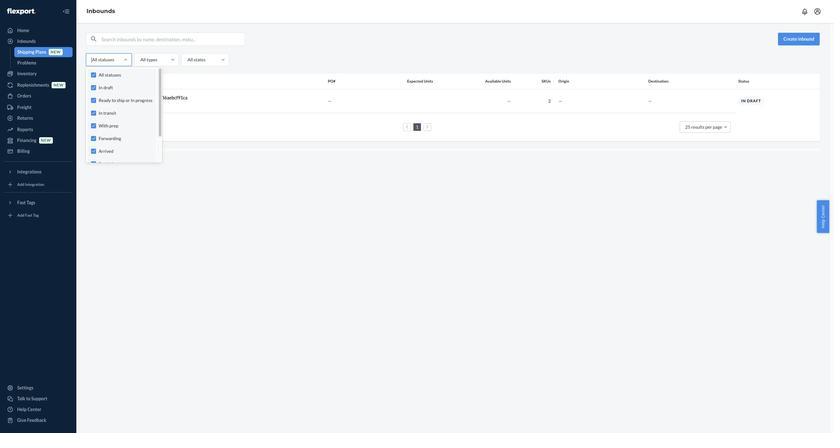 Task type: vqa. For each thing, say whether or not it's contained in the screenshot.
states
yes



Task type: locate. For each thing, give the bounding box(es) containing it.
help center button
[[817, 201, 829, 233]]

0 vertical spatial help
[[820, 219, 826, 228]]

in draft
[[99, 85, 113, 90], [741, 99, 761, 103]]

0 vertical spatial to
[[112, 98, 116, 103]]

0 vertical spatial in draft
[[99, 85, 113, 90]]

close navigation image
[[62, 8, 70, 15]]

1 vertical spatial help center
[[17, 407, 41, 413]]

add
[[17, 182, 24, 187], [17, 213, 24, 218]]

1 vertical spatial add
[[17, 213, 24, 218]]

receiving
[[99, 161, 118, 167]]

to right talk
[[26, 397, 30, 402]]

forwarding
[[99, 136, 121, 141]]

in up "ready"
[[99, 85, 103, 90]]

0 horizontal spatial help
[[17, 407, 27, 413]]

arrived
[[99, 149, 113, 154]]

all
[[92, 57, 97, 62], [140, 57, 146, 62], [188, 57, 193, 62], [99, 72, 104, 78]]

0 vertical spatial square image
[[91, 79, 96, 84]]

talk to support
[[17, 397, 47, 402]]

1 horizontal spatial to
[[112, 98, 116, 103]]

add down 'fast tags'
[[17, 213, 24, 218]]

1 vertical spatial square image
[[91, 99, 96, 104]]

—
[[328, 98, 331, 104], [507, 98, 511, 104], [558, 98, 562, 104], [648, 98, 652, 104]]

chevron right image
[[426, 125, 429, 129]]

billing link
[[4, 146, 73, 157]]

0 vertical spatial fast
[[17, 200, 26, 206]]

2 square image from the top
[[91, 99, 96, 104]]

open notifications image
[[801, 8, 809, 15]]

— down available units
[[507, 98, 511, 104]]

new down reports "link" on the top left of page
[[41, 138, 51, 143]]

statuses
[[98, 57, 114, 62], [105, 72, 121, 78]]

create inbound button
[[778, 33, 820, 46]]

1 horizontal spatial help
[[820, 219, 826, 228]]

center inside button
[[820, 205, 826, 218]]

1 vertical spatial inbounds
[[17, 39, 36, 44]]

0 vertical spatial inbounds
[[87, 8, 115, 15]]

in down status
[[741, 99, 746, 103]]

0 vertical spatial draft
[[103, 85, 113, 90]]

help
[[820, 219, 826, 228], [17, 407, 27, 413]]

square image left "ready"
[[91, 99, 96, 104]]

25 results per page option
[[685, 124, 722, 130]]

fast left 'tags' at the top left
[[17, 200, 26, 206]]

0 horizontal spatial center
[[28, 407, 41, 413]]

talk
[[17, 397, 25, 402]]

2 add from the top
[[17, 213, 24, 218]]

1 add from the top
[[17, 182, 24, 187]]

help center
[[820, 205, 826, 228], [17, 407, 41, 413]]

1 square image from the top
[[91, 79, 96, 84]]

problems link
[[14, 58, 73, 68]]

1 vertical spatial fast
[[25, 213, 32, 218]]

to
[[112, 98, 116, 103], [26, 397, 30, 402]]

add integration
[[17, 182, 44, 187]]

1 vertical spatial in draft
[[741, 99, 761, 103]]

add left integration
[[17, 182, 24, 187]]

add fast tag
[[17, 213, 39, 218]]

0 vertical spatial new
[[51, 50, 61, 55]]

created
[[105, 102, 119, 106]]

status
[[738, 79, 749, 84]]

new up orders link
[[54, 83, 64, 88]]

1 vertical spatial statuses
[[105, 72, 121, 78]]

new
[[51, 50, 61, 55], [54, 83, 64, 88], [41, 138, 51, 143]]

billing
[[17, 149, 30, 154]]

fast inside dropdown button
[[17, 200, 26, 206]]

units right expected on the top
[[424, 79, 433, 84]]

1 horizontal spatial help center
[[820, 205, 826, 228]]

new for financing
[[41, 138, 51, 143]]

integrations button
[[4, 167, 73, 177]]

1 vertical spatial new
[[54, 83, 64, 88]]

tag
[[33, 213, 39, 218]]

0 horizontal spatial units
[[424, 79, 433, 84]]

units
[[424, 79, 433, 84], [502, 79, 511, 84]]

inbounds
[[87, 8, 115, 15], [17, 39, 36, 44]]

0 horizontal spatial inbounds link
[[4, 36, 73, 46]]

new for shipping plans
[[51, 50, 61, 55]]

help center inside button
[[820, 205, 826, 228]]

integration
[[25, 182, 44, 187]]

plans
[[35, 49, 46, 55]]

inventory link
[[4, 69, 73, 79]]

0 vertical spatial help center
[[820, 205, 826, 228]]

0 vertical spatial center
[[820, 205, 826, 218]]

in draft down status
[[741, 99, 761, 103]]

problems
[[17, 60, 36, 66]]

1 horizontal spatial inbounds link
[[87, 8, 115, 15]]

add for add fast tag
[[17, 213, 24, 218]]

settings
[[17, 386, 33, 391]]

in left "transit"
[[99, 110, 103, 116]]

all states
[[188, 57, 205, 62]]

— down destination
[[648, 98, 652, 104]]

in
[[99, 85, 103, 90], [131, 98, 135, 103], [741, 99, 746, 103], [99, 110, 103, 116]]

to left ship
[[112, 98, 116, 103]]

draft
[[103, 85, 113, 90], [747, 99, 761, 103]]

create
[[783, 36, 797, 42]]

integrations
[[17, 169, 42, 175]]

freight link
[[4, 102, 73, 113]]

— right 2
[[558, 98, 562, 104]]

draft down 'shipments'
[[103, 85, 113, 90]]

page
[[713, 124, 722, 130]]

draft down status
[[747, 99, 761, 103]]

1 vertical spatial inbounds link
[[4, 36, 73, 46]]

progress
[[135, 98, 152, 103]]

0 vertical spatial inbounds link
[[87, 8, 115, 15]]

to inside button
[[26, 397, 30, 402]]

square image
[[91, 79, 96, 84], [91, 99, 96, 104]]

new right plans
[[51, 50, 61, 55]]

fast left tag on the left
[[25, 213, 32, 218]]

help inside the help center link
[[17, 407, 27, 413]]

all statuses
[[92, 57, 114, 62], [99, 72, 121, 78]]

1 vertical spatial help
[[17, 407, 27, 413]]

square image for po#
[[91, 79, 96, 84]]

reserve
[[105, 95, 121, 100]]

shipping
[[17, 49, 35, 55]]

ready
[[99, 98, 111, 103]]

chevron left image
[[406, 125, 408, 129]]

1 horizontal spatial in draft
[[741, 99, 761, 103]]

2 vertical spatial new
[[41, 138, 51, 143]]

1 horizontal spatial units
[[502, 79, 511, 84]]

1 units from the left
[[424, 79, 433, 84]]

units right available
[[502, 79, 511, 84]]

0 vertical spatial add
[[17, 182, 24, 187]]

1 horizontal spatial center
[[820, 205, 826, 218]]

create inbound
[[783, 36, 814, 42]]

0 horizontal spatial help center
[[17, 407, 41, 413]]

25 results per page
[[685, 124, 722, 130]]

replenishments
[[17, 82, 49, 88]]

1 horizontal spatial draft
[[747, 99, 761, 103]]

in draft down 'shipments'
[[99, 85, 113, 90]]

reserve storage shipment sti6aebcf91ca created oct 23, 2023
[[105, 95, 187, 106]]

0 horizontal spatial to
[[26, 397, 30, 402]]

support
[[31, 397, 47, 402]]

in transit
[[99, 110, 116, 116]]

skus
[[542, 79, 551, 84]]

4 — from the left
[[648, 98, 652, 104]]

— down po#
[[328, 98, 331, 104]]

add integration link
[[4, 180, 73, 190]]

center
[[820, 205, 826, 218], [28, 407, 41, 413]]

shipments
[[104, 79, 122, 84]]

square image left 'shipments'
[[91, 79, 96, 84]]

fast
[[17, 200, 26, 206], [25, 213, 32, 218]]

2 units from the left
[[502, 79, 511, 84]]

inbounds link
[[87, 8, 115, 15], [4, 36, 73, 46]]

destination
[[648, 79, 669, 84]]

1 vertical spatial to
[[26, 397, 30, 402]]



Task type: describe. For each thing, give the bounding box(es) containing it.
0 vertical spatial all statuses
[[92, 57, 114, 62]]

per
[[705, 124, 712, 130]]

expected units
[[407, 79, 433, 84]]

1
[[416, 124, 419, 130]]

2 — from the left
[[507, 98, 511, 104]]

available
[[485, 79, 501, 84]]

square image for —
[[91, 99, 96, 104]]

ready to ship or in progress
[[99, 98, 152, 103]]

23,
[[126, 102, 132, 106]]

prep
[[109, 123, 118, 129]]

feedback
[[27, 418, 46, 424]]

states
[[194, 57, 205, 62]]

shipping plans
[[17, 49, 46, 55]]

fast tags
[[17, 200, 35, 206]]

with prep
[[99, 123, 118, 129]]

oct
[[119, 102, 126, 106]]

1 — from the left
[[328, 98, 331, 104]]

give feedback
[[17, 418, 46, 424]]

Search inbounds by name, destination, msku... text field
[[102, 33, 245, 46]]

ship
[[117, 98, 125, 103]]

2
[[548, 98, 551, 104]]

0 horizontal spatial draft
[[103, 85, 113, 90]]

inbound
[[798, 36, 814, 42]]

all types
[[140, 57, 157, 62]]

3 — from the left
[[558, 98, 562, 104]]

shipment
[[138, 95, 157, 100]]

storage
[[122, 95, 137, 100]]

expected
[[407, 79, 423, 84]]

po#
[[328, 79, 335, 84]]

talk to support button
[[4, 394, 73, 404]]

types
[[147, 57, 157, 62]]

fast tags button
[[4, 198, 73, 208]]

0 vertical spatial statuses
[[98, 57, 114, 62]]

flexport logo image
[[7, 8, 36, 15]]

available units
[[485, 79, 511, 84]]

sti6aebcf91ca
[[158, 95, 187, 100]]

orders
[[17, 93, 31, 99]]

0 horizontal spatial in draft
[[99, 85, 113, 90]]

tags
[[27, 200, 35, 206]]

add fast tag link
[[4, 211, 73, 221]]

returns
[[17, 116, 33, 121]]

help center link
[[4, 405, 73, 415]]

or
[[126, 98, 130, 103]]

origin
[[558, 79, 569, 84]]

units for available units
[[502, 79, 511, 84]]

give
[[17, 418, 26, 424]]

home link
[[4, 25, 73, 36]]

returns link
[[4, 113, 73, 123]]

1 vertical spatial all statuses
[[99, 72, 121, 78]]

freight
[[17, 105, 32, 110]]

units for expected units
[[424, 79, 433, 84]]

reports link
[[4, 125, 73, 135]]

25
[[685, 124, 690, 130]]

0 horizontal spatial inbounds
[[17, 39, 36, 44]]

give feedback button
[[4, 416, 73, 426]]

add for add integration
[[17, 182, 24, 187]]

new for replenishments
[[54, 83, 64, 88]]

1 link
[[415, 124, 420, 130]]

orders link
[[4, 91, 73, 101]]

in right or
[[131, 98, 135, 103]]

to for ready
[[112, 98, 116, 103]]

1 vertical spatial center
[[28, 407, 41, 413]]

1 horizontal spatial inbounds
[[87, 8, 115, 15]]

with
[[99, 123, 108, 129]]

inventory
[[17, 71, 37, 76]]

reports
[[17, 127, 33, 132]]

help inside help center button
[[820, 219, 826, 228]]

1 vertical spatial draft
[[747, 99, 761, 103]]

transit
[[103, 110, 116, 116]]

settings link
[[4, 383, 73, 394]]

open account menu image
[[814, 8, 821, 15]]

home
[[17, 28, 29, 33]]

results
[[691, 124, 705, 130]]

2023
[[132, 102, 141, 106]]

financing
[[17, 138, 36, 143]]

to for talk
[[26, 397, 30, 402]]



